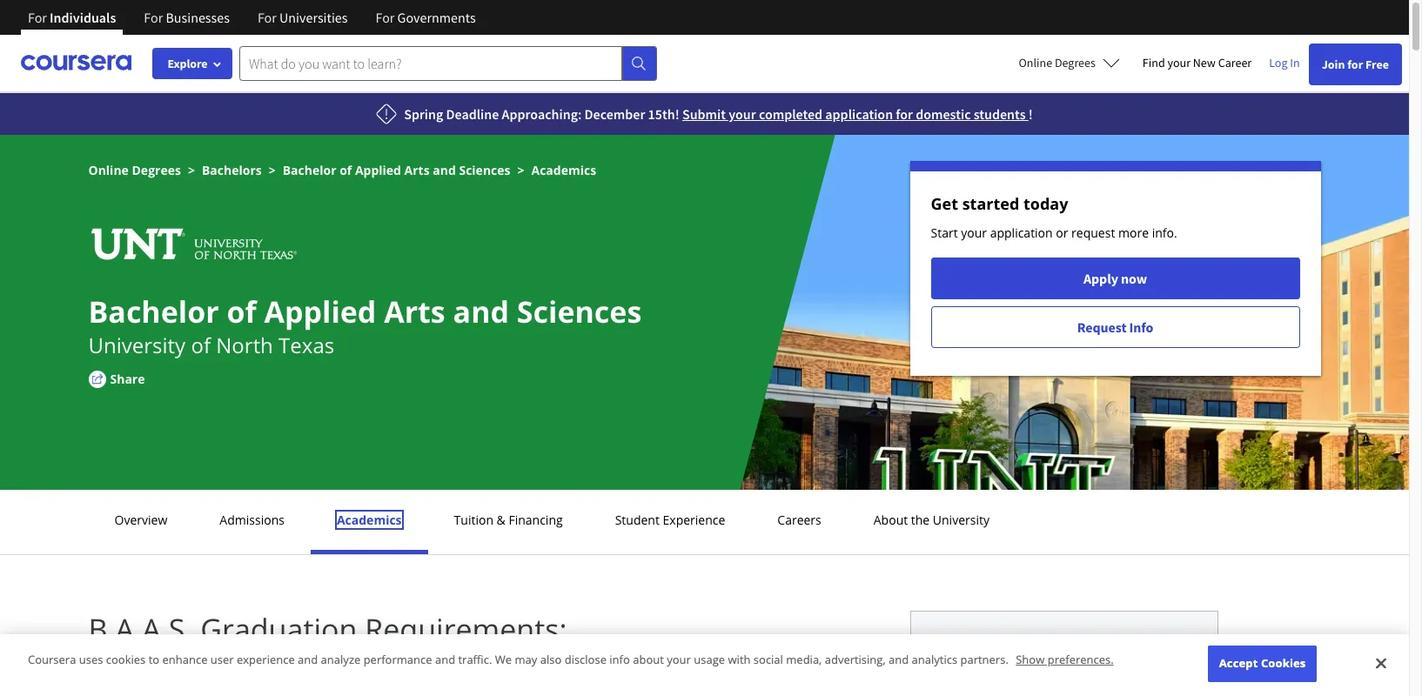 Task type: describe. For each thing, give the bounding box(es) containing it.
for for businesses
[[144, 9, 163, 26]]

admissions link
[[214, 512, 290, 528]]

for businesses
[[144, 9, 230, 26]]

1 vertical spatial university
[[933, 512, 990, 528]]

graduation
[[200, 609, 357, 649]]

career
[[1218, 55, 1252, 70]]

request info button
[[931, 306, 1300, 348]]

social
[[754, 652, 783, 668]]

get started today
[[931, 193, 1068, 214]]

0 vertical spatial applied
[[355, 162, 401, 178]]

share
[[110, 371, 145, 387]]

tuition & financing
[[454, 512, 563, 528]]

north
[[216, 331, 273, 359]]

for governments
[[376, 9, 476, 26]]

info
[[1129, 319, 1153, 336]]

log
[[1269, 55, 1288, 70]]

about
[[633, 652, 664, 668]]

overview
[[114, 512, 167, 528]]

student experience
[[615, 512, 725, 528]]

What do you want to learn? text field
[[239, 46, 622, 81]]

free
[[1366, 57, 1389, 72]]

university of north texas image
[[88, 224, 297, 265]]

the
[[911, 512, 930, 528]]

more
[[1118, 225, 1149, 241]]

degrees for online degrees
[[1055, 55, 1096, 70]]

coursera uses cookies to enhance user experience and analyze performance and traffic. we may also disclose info about your usage with social media, advertising, and analytics partners. show preferences.
[[28, 652, 1114, 668]]

coursera image
[[21, 49, 131, 77]]

request info
[[1077, 319, 1153, 336]]

for for join
[[1347, 57, 1363, 72]]

submit your completed application for domestic students link
[[682, 105, 1029, 123]]

bachelor inside bachelor of applied arts and sciences university of north texas
[[88, 292, 219, 332]]

&
[[497, 512, 506, 528]]

enhance
[[162, 652, 208, 668]]

requirements:
[[365, 609, 567, 649]]

media,
[[786, 652, 822, 668]]

also
[[540, 652, 562, 668]]

academics link
[[332, 512, 407, 528]]

accept
[[1219, 656, 1258, 671]]

now inside button
[[1121, 270, 1147, 287]]

2 horizontal spatial of
[[340, 162, 352, 178]]

1 vertical spatial for
[[896, 105, 913, 123]]

apply now
[[1084, 270, 1147, 287]]

january
[[1006, 655, 1049, 672]]

banner navigation
[[14, 0, 490, 48]]

now inside applications for spring 2024 are now open. classes start january 16, 2024.
[[1127, 634, 1153, 651]]

0 vertical spatial arts
[[404, 162, 430, 178]]

disclose
[[565, 652, 607, 668]]

to
[[149, 652, 159, 668]]

15th!
[[648, 105, 679, 123]]

online degrees button
[[1005, 44, 1134, 82]]

b.a.a.s. graduation requirements:
[[88, 609, 567, 649]]

coursera
[[28, 652, 76, 668]]

user
[[210, 652, 234, 668]]

december
[[584, 105, 645, 123]]

spring deadline approaching: december 15th! submit your completed application for domestic students !
[[404, 105, 1033, 123]]

spring inside applications for spring 2024 are now open. classes start january 16, 2024.
[[1031, 634, 1070, 651]]

for for governments
[[376, 9, 395, 26]]

traffic.
[[458, 652, 492, 668]]

2 > from the left
[[269, 162, 276, 178]]

1 horizontal spatial application
[[990, 225, 1053, 241]]

start your application or request more info.
[[931, 225, 1177, 241]]

today
[[1023, 193, 1068, 214]]

2024.
[[1072, 655, 1103, 672]]

cookies
[[1261, 656, 1306, 671]]

universities
[[279, 9, 348, 26]]

info.
[[1152, 225, 1177, 241]]

0 horizontal spatial of
[[191, 331, 211, 359]]

b.a.a.s.
[[88, 609, 193, 649]]

1 horizontal spatial of
[[227, 292, 256, 332]]

explore
[[168, 56, 208, 71]]

individuals
[[50, 9, 116, 26]]

start
[[977, 655, 1003, 672]]

applications for spring 2024 are now open. classes start january 16, 2024.
[[932, 634, 1190, 672]]

explore button
[[152, 48, 232, 79]]

advertising,
[[825, 652, 886, 668]]

usage
[[694, 652, 725, 668]]

your right find
[[1167, 55, 1191, 70]]

performance
[[363, 652, 432, 668]]

submit
[[682, 105, 726, 123]]

approaching:
[[502, 105, 582, 123]]

accept cookies button
[[1208, 646, 1317, 682]]

online for online degrees > bachelors > bachelor of applied arts and sciences > academics
[[88, 162, 129, 178]]

new
[[1193, 55, 1216, 70]]

log in link
[[1260, 52, 1309, 73]]

apply
[[1084, 270, 1118, 287]]

open.
[[1156, 634, 1190, 651]]

online for online degrees
[[1019, 55, 1052, 70]]

may
[[515, 652, 537, 668]]

show preferences. link
[[1016, 652, 1114, 668]]

uses
[[79, 652, 103, 668]]

university inside bachelor of applied arts and sciences university of north texas
[[88, 331, 186, 359]]

careers
[[777, 512, 821, 528]]

financing
[[509, 512, 563, 528]]

for universities
[[258, 9, 348, 26]]

deadline
[[446, 105, 499, 123]]



Task type: vqa. For each thing, say whether or not it's contained in the screenshot.
bottommost for
yes



Task type: locate. For each thing, give the bounding box(es) containing it.
accept cookies
[[1219, 656, 1306, 671]]

info
[[609, 652, 630, 668]]

find
[[1143, 55, 1165, 70]]

1 horizontal spatial degrees
[[1055, 55, 1096, 70]]

request
[[1071, 225, 1115, 241]]

your inside privacy alert dialog
[[667, 652, 691, 668]]

applied inside bachelor of applied arts and sciences university of north texas
[[264, 292, 376, 332]]

university
[[88, 331, 186, 359], [933, 512, 990, 528]]

bachelor of applied arts and sciences link
[[283, 162, 510, 178]]

1 vertical spatial application
[[990, 225, 1053, 241]]

online degrees link
[[88, 162, 181, 178]]

1 vertical spatial now
[[1127, 634, 1153, 651]]

experience
[[237, 652, 295, 668]]

share button
[[88, 370, 171, 388]]

1 horizontal spatial for
[[1010, 634, 1028, 651]]

online degrees
[[1019, 55, 1096, 70]]

are
[[1104, 634, 1124, 651]]

texas
[[279, 331, 334, 359]]

1 horizontal spatial online
[[1019, 55, 1052, 70]]

governments
[[397, 9, 476, 26]]

analyze
[[321, 652, 361, 668]]

> left bachelors
[[188, 162, 195, 178]]

0 horizontal spatial degrees
[[132, 162, 181, 178]]

2024
[[1073, 634, 1101, 651]]

1 vertical spatial spring
[[1031, 634, 1070, 651]]

0 vertical spatial academics
[[531, 162, 596, 178]]

0 vertical spatial online
[[1019, 55, 1052, 70]]

find your new career
[[1143, 55, 1252, 70]]

and inside bachelor of applied arts and sciences university of north texas
[[453, 292, 509, 332]]

1 vertical spatial applied
[[264, 292, 376, 332]]

2 horizontal spatial >
[[517, 162, 524, 178]]

of
[[340, 162, 352, 178], [227, 292, 256, 332], [191, 331, 211, 359]]

university right the
[[933, 512, 990, 528]]

businesses
[[166, 9, 230, 26]]

online inside dropdown button
[[1019, 55, 1052, 70]]

degrees for online degrees > bachelors > bachelor of applied arts and sciences > academics
[[132, 162, 181, 178]]

4 for from the left
[[376, 9, 395, 26]]

experience
[[663, 512, 725, 528]]

1 vertical spatial bachelor
[[88, 292, 219, 332]]

2 horizontal spatial for
[[1347, 57, 1363, 72]]

show
[[1016, 652, 1045, 668]]

sciences
[[459, 162, 510, 178], [517, 292, 642, 332]]

join
[[1322, 57, 1345, 72]]

your right about
[[667, 652, 691, 668]]

1 horizontal spatial bachelor
[[283, 162, 336, 178]]

0 horizontal spatial application
[[825, 105, 893, 123]]

for left governments
[[376, 9, 395, 26]]

1 vertical spatial academics
[[337, 512, 402, 528]]

1 horizontal spatial sciences
[[517, 292, 642, 332]]

0 vertical spatial spring
[[404, 105, 443, 123]]

start
[[931, 225, 958, 241]]

admissions
[[220, 512, 285, 528]]

0 horizontal spatial bachelor
[[88, 292, 219, 332]]

domestic
[[916, 105, 971, 123]]

now right apply
[[1121, 270, 1147, 287]]

2 for from the left
[[144, 9, 163, 26]]

we
[[495, 652, 512, 668]]

student
[[615, 512, 660, 528]]

privacy alert dialog
[[0, 635, 1409, 696]]

student experience link
[[610, 512, 730, 528]]

0 horizontal spatial for
[[896, 105, 913, 123]]

request
[[1077, 319, 1127, 336]]

bachelors link
[[202, 162, 262, 178]]

1 horizontal spatial >
[[269, 162, 276, 178]]

1 horizontal spatial academics
[[531, 162, 596, 178]]

now right 'are' in the bottom of the page
[[1127, 634, 1153, 651]]

bachelor up share button
[[88, 292, 219, 332]]

for for individuals
[[28, 9, 47, 26]]

for left individuals
[[28, 9, 47, 26]]

0 horizontal spatial sciences
[[459, 162, 510, 178]]

for left universities
[[258, 9, 277, 26]]

bachelor right bachelors
[[283, 162, 336, 178]]

application down get started today
[[990, 225, 1053, 241]]

tuition & financing link
[[449, 512, 568, 528]]

0 horizontal spatial >
[[188, 162, 195, 178]]

application right completed
[[825, 105, 893, 123]]

0 vertical spatial sciences
[[459, 162, 510, 178]]

> right "bachelors" link
[[269, 162, 276, 178]]

0 vertical spatial university
[[88, 331, 186, 359]]

find your new career link
[[1134, 52, 1260, 74]]

application
[[825, 105, 893, 123], [990, 225, 1053, 241]]

0 horizontal spatial online
[[88, 162, 129, 178]]

list item
[[104, 668, 910, 687]]

for left the businesses
[[144, 9, 163, 26]]

3 for from the left
[[258, 9, 277, 26]]

for individuals
[[28, 9, 116, 26]]

for inside applications for spring 2024 are now open. classes start january 16, 2024.
[[1010, 634, 1028, 651]]

0 horizontal spatial academics
[[337, 512, 402, 528]]

tuition
[[454, 512, 493, 528]]

for up show at the bottom right of page
[[1010, 634, 1028, 651]]

for for applications
[[1010, 634, 1028, 651]]

degrees inside dropdown button
[[1055, 55, 1096, 70]]

about the university
[[874, 512, 990, 528]]

about the university link
[[868, 512, 995, 528]]

for left domestic
[[896, 105, 913, 123]]

started
[[962, 193, 1019, 214]]

1 for from the left
[[28, 9, 47, 26]]

0 vertical spatial bachelor
[[283, 162, 336, 178]]

get
[[931, 193, 958, 214]]

bachelor
[[283, 162, 336, 178], [88, 292, 219, 332]]

spring left deadline
[[404, 105, 443, 123]]

and
[[433, 162, 456, 178], [453, 292, 509, 332], [298, 652, 318, 668], [435, 652, 455, 668], [889, 652, 909, 668]]

apply now button
[[931, 258, 1300, 299]]

academics
[[531, 162, 596, 178], [337, 512, 402, 528]]

1 vertical spatial degrees
[[132, 162, 181, 178]]

for right join
[[1347, 57, 1363, 72]]

degrees left find
[[1055, 55, 1096, 70]]

about
[[874, 512, 908, 528]]

cookies
[[106, 652, 146, 668]]

with
[[728, 652, 751, 668]]

join for free
[[1322, 57, 1389, 72]]

None search field
[[239, 46, 657, 81]]

0 vertical spatial application
[[825, 105, 893, 123]]

0 horizontal spatial university
[[88, 331, 186, 359]]

or
[[1056, 225, 1068, 241]]

1 vertical spatial arts
[[384, 292, 445, 332]]

your right submit
[[729, 105, 756, 123]]

arts inside bachelor of applied arts and sciences university of north texas
[[384, 292, 445, 332]]

careers link
[[772, 512, 827, 528]]

sciences inside bachelor of applied arts and sciences university of north texas
[[517, 292, 642, 332]]

> down approaching: at the left top
[[517, 162, 524, 178]]

0 vertical spatial for
[[1347, 57, 1363, 72]]

now
[[1121, 270, 1147, 287], [1127, 634, 1153, 651]]

1 > from the left
[[188, 162, 195, 178]]

online degrees > bachelors > bachelor of applied arts and sciences > academics
[[88, 162, 596, 178]]

university up share button
[[88, 331, 186, 359]]

1 horizontal spatial spring
[[1031, 634, 1070, 651]]

in
[[1290, 55, 1300, 70]]

preferences.
[[1048, 652, 1114, 668]]

applications
[[932, 634, 1007, 651]]

2 vertical spatial for
[[1010, 634, 1028, 651]]

1 vertical spatial sciences
[[517, 292, 642, 332]]

online
[[1019, 55, 1052, 70], [88, 162, 129, 178]]

partners.
[[960, 652, 1009, 668]]

your right start
[[961, 225, 987, 241]]

0 horizontal spatial spring
[[404, 105, 443, 123]]

1 vertical spatial online
[[88, 162, 129, 178]]

3 > from the left
[[517, 162, 524, 178]]

1 horizontal spatial university
[[933, 512, 990, 528]]

0 vertical spatial now
[[1121, 270, 1147, 287]]

for for universities
[[258, 9, 277, 26]]

bachelors
[[202, 162, 262, 178]]

applied
[[355, 162, 401, 178], [264, 292, 376, 332]]

spring up show preferences. link
[[1031, 634, 1070, 651]]

>
[[188, 162, 195, 178], [269, 162, 276, 178], [517, 162, 524, 178]]

0 vertical spatial degrees
[[1055, 55, 1096, 70]]

degrees left "bachelors" link
[[132, 162, 181, 178]]



